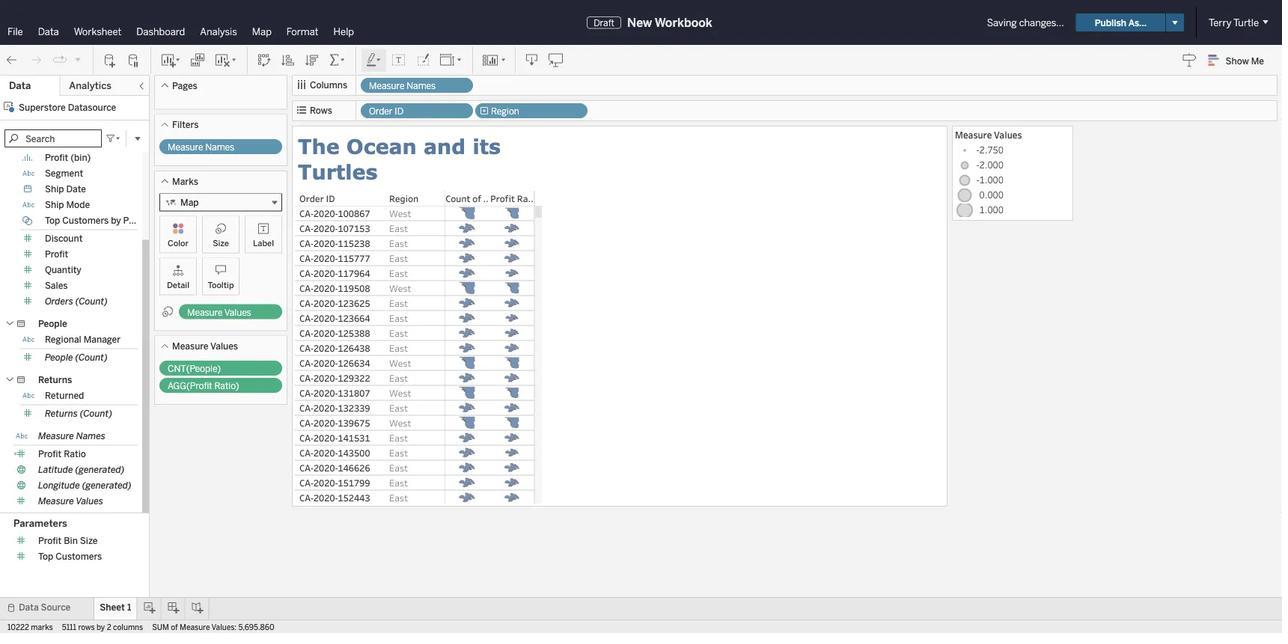 Task type: describe. For each thing, give the bounding box(es) containing it.
people for people (count)
[[45, 352, 73, 363]]

5111 rows by 2 columns
[[62, 623, 143, 632]]

measure up the profit ratio
[[38, 431, 74, 442]]

replay animation image
[[52, 53, 67, 68]]

2.000
[[980, 159, 1004, 171]]

names for filters
[[205, 142, 235, 153]]

order id
[[369, 106, 404, 117]]

worksheet
[[74, 25, 122, 37]]

2.750
[[980, 144, 1004, 156]]

sum
[[152, 623, 169, 632]]

5111
[[62, 623, 76, 632]]

label
[[253, 238, 274, 248]]

show mark labels image
[[392, 53, 407, 68]]

-2.750 option
[[956, 143, 1070, 158]]

customers for top customers by profit
[[62, 215, 109, 226]]

returns (count)
[[45, 409, 112, 419]]

10222
[[7, 623, 29, 632]]

saving changes...
[[988, 16, 1065, 28]]

help
[[334, 25, 354, 37]]

- for 2.000
[[977, 159, 980, 171]]

profit for profit
[[45, 249, 68, 260]]

quantity
[[45, 265, 82, 276]]

data source
[[19, 603, 71, 613]]

0.000 option
[[956, 188, 1070, 203]]

cnt(people)
[[168, 364, 221, 374]]

0 vertical spatial data
[[38, 25, 59, 37]]

discount
[[45, 233, 83, 244]]

detail
[[167, 280, 190, 290]]

map
[[252, 25, 272, 37]]

2 vertical spatial names
[[76, 431, 105, 442]]

(count) for people (count)
[[75, 352, 108, 363]]

file
[[7, 25, 23, 37]]

publish
[[1096, 17, 1127, 28]]

tooltip
[[208, 280, 234, 290]]

data guide image
[[1183, 52, 1198, 67]]

new workbook
[[628, 15, 713, 30]]

latitude
[[38, 465, 73, 476]]

measure right of
[[180, 623, 210, 632]]

values:
[[212, 623, 237, 632]]

ship for ship date
[[45, 184, 64, 195]]

draft
[[594, 17, 615, 28]]

top for top customers
[[38, 552, 53, 562]]

returns for returns (count)
[[45, 409, 78, 419]]

(count) for orders (count)
[[75, 296, 108, 307]]

ship mode
[[45, 200, 90, 210]]

(generated) for latitude (generated)
[[75, 465, 125, 476]]

2 vertical spatial data
[[19, 603, 39, 613]]

orders
[[45, 296, 73, 307]]

rows
[[310, 105, 333, 116]]

format workbook image
[[416, 53, 431, 68]]

date
[[66, 184, 86, 195]]

swap rows and columns image
[[257, 53, 272, 68]]

orders (count)
[[45, 296, 108, 307]]

longitude
[[38, 480, 80, 491]]

workbook
[[655, 15, 713, 30]]

-1.000 option
[[956, 173, 1070, 188]]

me
[[1252, 55, 1265, 66]]

superstore
[[19, 102, 66, 113]]

measure up -2.750 on the right
[[956, 129, 993, 141]]

Search text field
[[4, 130, 102, 148]]

1 1.000 from the top
[[980, 174, 1004, 186]]

values up -2.750 option at the top of the page
[[995, 129, 1023, 141]]

ratio
[[64, 449, 86, 460]]

sum of measure values: 5,695.860
[[152, 623, 275, 632]]

ship date
[[45, 184, 86, 195]]

latitude (generated)
[[38, 465, 125, 476]]

returned
[[45, 391, 84, 401]]

collapse image
[[137, 82, 146, 91]]

changes...
[[1020, 16, 1065, 28]]

as...
[[1129, 17, 1147, 28]]

measure values down longitude on the left bottom
[[38, 496, 103, 507]]

profit for profit bin size
[[38, 536, 62, 547]]

saving
[[988, 16, 1018, 28]]

-1.000
[[977, 174, 1004, 186]]

profit ratio
[[38, 449, 86, 460]]

new worksheet image
[[160, 53, 181, 68]]

1 vertical spatial data
[[9, 80, 31, 92]]

ratio)
[[215, 381, 239, 392]]

sort order id ascending by measure values image
[[281, 53, 296, 68]]

- for 2.750
[[977, 144, 980, 156]]

measure values down tooltip
[[187, 307, 251, 318]]

manager
[[84, 334, 121, 345]]

segment
[[45, 168, 83, 179]]

columns
[[310, 80, 348, 91]]

agg(profit ratio)
[[168, 381, 239, 392]]

10222 marks
[[7, 623, 53, 632]]

measure values up the cnt(people)
[[172, 341, 238, 352]]

marks. press enter to open the view data window.. use arrow keys to navigate data visualization elements. image
[[445, 206, 536, 634]]

show me
[[1227, 55, 1265, 66]]

region
[[491, 106, 520, 117]]

(count) for returns (count)
[[80, 409, 112, 419]]

0 vertical spatial size
[[213, 238, 229, 248]]

the
[[298, 134, 340, 158]]

-2.750
[[977, 144, 1004, 156]]

regional
[[45, 334, 81, 345]]

profit for profit ratio
[[38, 449, 62, 460]]

longitude (generated)
[[38, 480, 132, 491]]

marks
[[172, 176, 198, 187]]

regional manager
[[45, 334, 121, 345]]

undo image
[[4, 53, 19, 68]]

format
[[287, 25, 319, 37]]

filters
[[172, 119, 199, 130]]

dashboard
[[137, 25, 185, 37]]

show me button
[[1203, 49, 1278, 72]]

1
[[127, 603, 131, 613]]



Task type: locate. For each thing, give the bounding box(es) containing it.
totals image
[[329, 53, 347, 68]]

0 vertical spatial -
[[977, 144, 980, 156]]

customers down 'mode'
[[62, 215, 109, 226]]

measure up the cnt(people)
[[172, 341, 209, 352]]

1 vertical spatial by
[[97, 623, 105, 632]]

sheet 1
[[100, 603, 131, 613]]

1.000 down 0.000
[[980, 204, 1004, 216]]

and
[[424, 134, 466, 158]]

1 vertical spatial returns
[[45, 409, 78, 419]]

1 horizontal spatial by
[[111, 215, 121, 226]]

- for 1.000
[[977, 174, 980, 186]]

1 horizontal spatial measure names
[[168, 142, 235, 153]]

by for profit
[[111, 215, 121, 226]]

0 vertical spatial 1.000
[[980, 174, 1004, 186]]

1 vertical spatial size
[[80, 536, 98, 547]]

agg(profit
[[168, 381, 212, 392]]

rows
[[78, 623, 95, 632]]

size right bin
[[80, 536, 98, 547]]

- down -2.750 on the right
[[977, 159, 980, 171]]

analysis
[[200, 25, 237, 37]]

pause auto updates image
[[127, 53, 142, 68]]

1 horizontal spatial size
[[213, 238, 229, 248]]

highlight image
[[365, 53, 383, 68]]

2 1.000 from the top
[[980, 204, 1004, 216]]

returns for returns
[[38, 375, 72, 386]]

people (count)
[[45, 352, 108, 363]]

sales
[[45, 280, 68, 291]]

ship down segment
[[45, 184, 64, 195]]

by for 2
[[97, 623, 105, 632]]

-2.000 option
[[956, 158, 1070, 173]]

(generated) up longitude (generated)
[[75, 465, 125, 476]]

0 vertical spatial measure names
[[369, 81, 436, 91]]

2 - from the top
[[977, 159, 980, 171]]

(count)
[[75, 296, 108, 307], [75, 352, 108, 363], [80, 409, 112, 419]]

people
[[38, 319, 67, 330], [45, 352, 73, 363]]

0 vertical spatial ship
[[45, 184, 64, 195]]

returns
[[38, 375, 72, 386], [45, 409, 78, 419]]

terry
[[1210, 16, 1232, 28]]

data up replay animation image
[[38, 25, 59, 37]]

values down tooltip
[[225, 307, 251, 318]]

datasource
[[68, 102, 116, 113]]

- up -2.000
[[977, 144, 980, 156]]

customers down bin
[[56, 552, 102, 562]]

-
[[977, 144, 980, 156], [977, 159, 980, 171], [977, 174, 980, 186]]

by
[[111, 215, 121, 226], [97, 623, 105, 632]]

of
[[171, 623, 178, 632]]

names for columns
[[407, 81, 436, 91]]

parameters
[[13, 518, 67, 530]]

profit bin size
[[38, 536, 98, 547]]

1 vertical spatial measure names
[[168, 142, 235, 153]]

(generated)
[[75, 465, 125, 476], [82, 480, 132, 491]]

publish as...
[[1096, 17, 1147, 28]]

sort order id descending by measure values image
[[305, 53, 320, 68]]

- down -2.000
[[977, 174, 980, 186]]

publish your workbook to edit in tableau desktop image
[[549, 53, 564, 68]]

5,695.860
[[239, 623, 275, 632]]

(bin)
[[71, 152, 91, 163]]

1.000
[[980, 174, 1004, 186], [980, 204, 1004, 216]]

0 horizontal spatial measure names
[[38, 431, 105, 442]]

2
[[107, 623, 111, 632]]

redo image
[[28, 53, 43, 68]]

values up the cnt(people)
[[211, 341, 238, 352]]

top for top customers by profit
[[45, 215, 60, 226]]

data up 10222 marks
[[19, 603, 39, 613]]

1 horizontal spatial names
[[205, 142, 235, 153]]

1 - from the top
[[977, 144, 980, 156]]

1 vertical spatial -
[[977, 159, 980, 171]]

0 vertical spatial names
[[407, 81, 436, 91]]

0 vertical spatial top
[[45, 215, 60, 226]]

1 ship from the top
[[45, 184, 64, 195]]

its
[[473, 134, 501, 158]]

profit (bin)
[[45, 152, 91, 163]]

download image
[[525, 53, 540, 68]]

terry turtle
[[1210, 16, 1260, 28]]

(count) down regional manager
[[75, 352, 108, 363]]

bin
[[64, 536, 78, 547]]

ship down ship date at the left top
[[45, 200, 64, 210]]

2 vertical spatial (count)
[[80, 409, 112, 419]]

duplicate image
[[190, 53, 205, 68]]

2 horizontal spatial names
[[407, 81, 436, 91]]

(count) right orders
[[75, 296, 108, 307]]

fit image
[[440, 53, 464, 68]]

people down regional
[[45, 352, 73, 363]]

measure
[[369, 81, 405, 91], [956, 129, 993, 141], [168, 142, 203, 153], [187, 307, 223, 318], [172, 341, 209, 352], [38, 431, 74, 442], [38, 496, 74, 507], [180, 623, 210, 632]]

turtle
[[1234, 16, 1260, 28]]

marks
[[31, 623, 53, 632]]

measure names
[[369, 81, 436, 91], [168, 142, 235, 153], [38, 431, 105, 442]]

ship
[[45, 184, 64, 195], [45, 200, 64, 210]]

size up tooltip
[[213, 238, 229, 248]]

measure down filters
[[168, 142, 203, 153]]

1.000 option
[[956, 203, 1070, 218]]

(generated) for longitude (generated)
[[82, 480, 132, 491]]

(generated) down the latitude (generated) at bottom left
[[82, 480, 132, 491]]

0 vertical spatial (count)
[[75, 296, 108, 307]]

measure names down filters
[[168, 142, 235, 153]]

people for people
[[38, 319, 67, 330]]

measure names up id
[[369, 81, 436, 91]]

1 vertical spatial people
[[45, 352, 73, 363]]

(count) down returned
[[80, 409, 112, 419]]

values down longitude (generated)
[[76, 496, 103, 507]]

top customers by profit
[[45, 215, 147, 226]]

top up 'discount'
[[45, 215, 60, 226]]

mode
[[66, 200, 90, 210]]

top down profit bin size
[[38, 552, 53, 562]]

0 vertical spatial customers
[[62, 215, 109, 226]]

new data source image
[[103, 53, 118, 68]]

1 vertical spatial customers
[[56, 552, 102, 562]]

measure up order id
[[369, 81, 405, 91]]

3 - from the top
[[977, 174, 980, 186]]

0 vertical spatial by
[[111, 215, 121, 226]]

0 horizontal spatial by
[[97, 623, 105, 632]]

source
[[41, 603, 71, 613]]

2 vertical spatial measure names
[[38, 431, 105, 442]]

color
[[168, 238, 189, 248]]

2 vertical spatial -
[[977, 174, 980, 186]]

replay animation image
[[73, 55, 82, 64]]

customers for top customers
[[56, 552, 102, 562]]

-2.000
[[977, 159, 1004, 171]]

columns
[[113, 623, 143, 632]]

customers
[[62, 215, 109, 226], [56, 552, 102, 562]]

1 vertical spatial 1.000
[[980, 204, 1004, 216]]

measure names for filters
[[168, 142, 235, 153]]

1 vertical spatial (count)
[[75, 352, 108, 363]]

values
[[995, 129, 1023, 141], [225, 307, 251, 318], [211, 341, 238, 352], [76, 496, 103, 507]]

order
[[369, 106, 393, 117]]

publish as... button
[[1077, 13, 1166, 31]]

2 horizontal spatial measure names
[[369, 81, 436, 91]]

0 vertical spatial people
[[38, 319, 67, 330]]

show
[[1227, 55, 1250, 66]]

0 horizontal spatial names
[[76, 431, 105, 442]]

measure down longitude on the left bottom
[[38, 496, 74, 507]]

turtles
[[298, 159, 378, 183]]

2 ship from the top
[[45, 200, 64, 210]]

1 vertical spatial (generated)
[[82, 480, 132, 491]]

0 horizontal spatial size
[[80, 536, 98, 547]]

0 vertical spatial returns
[[38, 375, 72, 386]]

measure names up ratio
[[38, 431, 105, 442]]

superstore datasource
[[19, 102, 116, 113]]

measure values
[[956, 129, 1023, 141], [187, 307, 251, 318], [172, 341, 238, 352], [38, 496, 103, 507]]

0.000
[[980, 189, 1004, 201]]

sheet
[[100, 603, 125, 613]]

ship for ship mode
[[45, 200, 64, 210]]

ocean
[[347, 134, 417, 158]]

show/hide cards image
[[482, 53, 506, 68]]

top customers
[[38, 552, 102, 562]]

returns down returned
[[45, 409, 78, 419]]

1 vertical spatial ship
[[45, 200, 64, 210]]

data down undo image
[[9, 80, 31, 92]]

measure names for columns
[[369, 81, 436, 91]]

the ocean and its turtles
[[298, 134, 508, 183]]

clear sheet image
[[214, 53, 238, 68]]

measure down tooltip
[[187, 307, 223, 318]]

people up regional
[[38, 319, 67, 330]]

id
[[395, 106, 404, 117]]

1 vertical spatial names
[[205, 142, 235, 153]]

profit
[[45, 152, 68, 163], [123, 215, 147, 226], [45, 249, 68, 260], [38, 449, 62, 460], [38, 536, 62, 547]]

pages
[[172, 80, 198, 91]]

0 vertical spatial (generated)
[[75, 465, 125, 476]]

profit for profit (bin)
[[45, 152, 68, 163]]

returns up returned
[[38, 375, 72, 386]]

measure values up -2.750 on the right
[[956, 129, 1023, 141]]

1.000 up 0.000
[[980, 174, 1004, 186]]

1 vertical spatial top
[[38, 552, 53, 562]]

new
[[628, 15, 653, 30]]



Task type: vqa. For each thing, say whether or not it's contained in the screenshot.
second / from right
no



